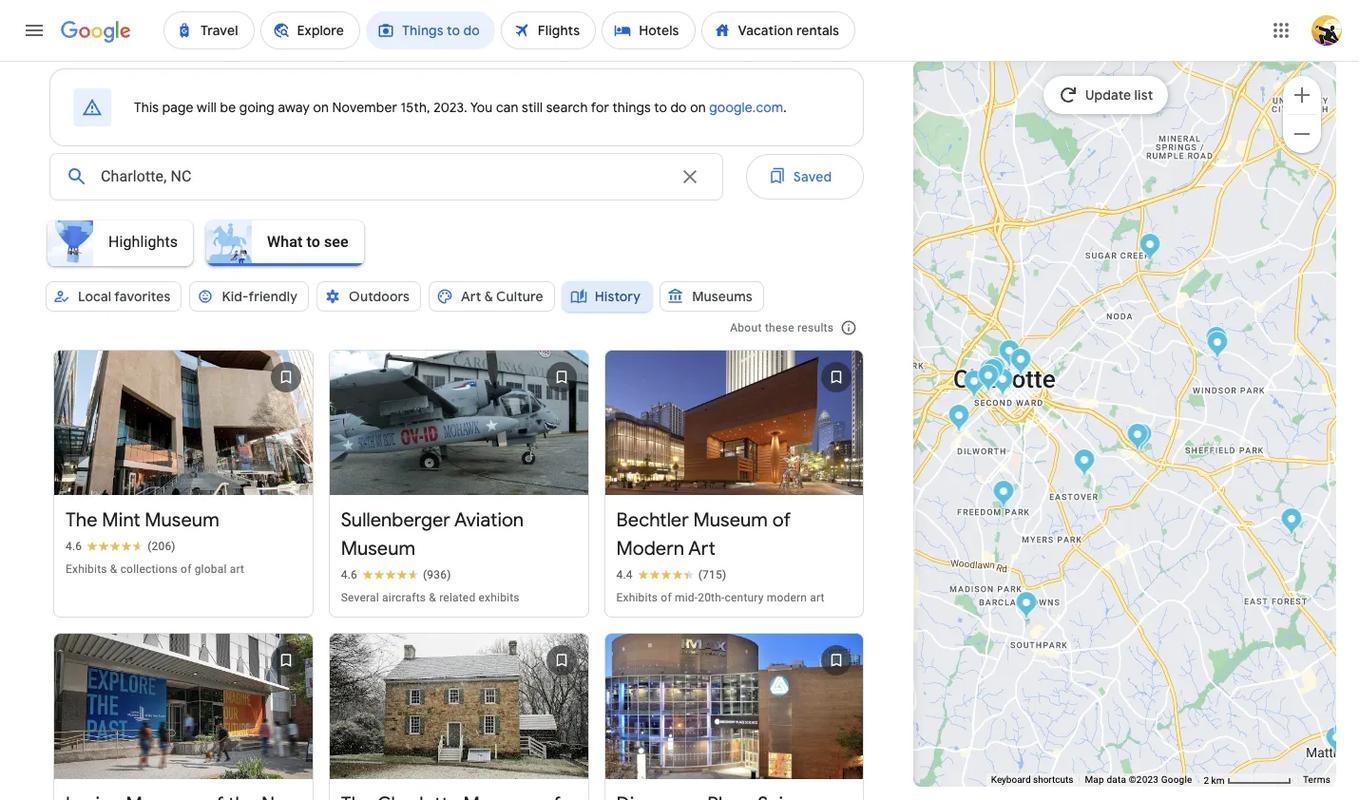 Task type: describe. For each thing, give the bounding box(es) containing it.
modern
[[617, 537, 685, 561]]

matthews heritage museum image
[[1334, 719, 1356, 750]]

november
[[332, 99, 398, 116]]

main menu image
[[23, 19, 46, 42]]

keyboard
[[991, 775, 1031, 785]]

zoom out map image
[[1291, 122, 1314, 145]]

the green image
[[983, 358, 1005, 390]]

collections
[[120, 563, 178, 576]]

terms link
[[1303, 775, 1331, 785]]

bechtler museum of modern art
[[617, 509, 791, 561]]

can
[[496, 99, 519, 116]]

the
[[66, 509, 98, 533]]

2023.
[[434, 99, 468, 116]]

art inside bechtler museum of modern art
[[689, 537, 716, 561]]

4.6 out of 5 stars from 936 reviews image
[[341, 568, 451, 583]]

roman catholic diocese of charlotte image
[[963, 370, 985, 401]]

terms
[[1303, 775, 1331, 785]]

museum for sullenberger aviation museum
[[341, 537, 416, 561]]

highlights link
[[42, 221, 201, 266]]

imaginon: the joe & joan martin center image
[[1010, 348, 1032, 379]]

clear image
[[679, 165, 702, 188]]

of inside bechtler museum of modern art
[[773, 509, 791, 533]]

do
[[671, 99, 687, 116]]

update list
[[1086, 87, 1154, 104]]

2 on from the left
[[690, 99, 706, 116]]

history
[[595, 288, 641, 305]]

these
[[765, 321, 795, 335]]

what
[[267, 232, 303, 251]]

the mint museum image
[[1074, 449, 1095, 480]]

be
[[220, 99, 236, 116]]

still
[[522, 99, 543, 116]]

hidell brooks gallery image
[[948, 404, 970, 435]]

15th,
[[401, 99, 430, 116]]

global
[[195, 563, 227, 576]]

saved
[[794, 168, 832, 185]]

filters list containing highlights
[[34, 215, 865, 291]]

2
[[1204, 775, 1209, 786]]

museum of illusions - charlotte image
[[978, 364, 999, 396]]

several
[[341, 592, 379, 605]]

list
[[1135, 87, 1154, 104]]

the mint museum
[[66, 509, 219, 533]]

km
[[1212, 775, 1225, 786]]

(715)
[[699, 569, 727, 582]]

saved link
[[746, 154, 865, 200]]

museum inside bechtler museum of modern art
[[694, 509, 768, 533]]

filters list inside form
[[42, 274, 865, 338]]

friendly
[[249, 288, 298, 305]]

search
[[546, 99, 588, 116]]

local favorites
[[78, 288, 171, 305]]

4.4
[[617, 569, 633, 582]]

save discovery place science to collection image
[[814, 638, 860, 684]]

save levine museum of the new south to collection image
[[263, 638, 309, 684]]

modern
[[767, 592, 807, 605]]

st. peter catholic church image
[[982, 358, 1004, 390]]

map
[[1085, 775, 1105, 785]]

local favorites button
[[46, 274, 182, 319]]

1 horizontal spatial art
[[810, 592, 825, 605]]

what to see
[[267, 232, 349, 251]]

several aircrafts & related exhibits
[[341, 592, 520, 605]]

2 km button
[[1198, 774, 1298, 788]]

4.6 for sullenberger aviation museum
[[341, 569, 357, 582]]

discovery place nature image
[[993, 480, 1015, 512]]

map region
[[717, 0, 1360, 801]]

data
[[1107, 775, 1127, 785]]

google.com link
[[709, 99, 784, 116]]

results
[[798, 321, 834, 335]]

update
[[1086, 87, 1132, 104]]

local
[[78, 288, 111, 305]]

save sullenberger aviation museum to collection image
[[539, 355, 584, 400]]

what to see list item
[[201, 215, 372, 272]]

outdoors
[[349, 288, 410, 305]]

will
[[197, 99, 217, 116]]

exhibits of mid-20th-century modern art
[[617, 592, 825, 605]]

Search for destinations, sights and more text field
[[100, 154, 667, 200]]



Task type: locate. For each thing, give the bounding box(es) containing it.
0 horizontal spatial of
[[181, 563, 192, 576]]

related
[[439, 592, 476, 605]]

0 horizontal spatial art
[[461, 288, 481, 305]]

art right global
[[230, 563, 244, 576]]

& for culture
[[485, 288, 493, 305]]

mint
[[102, 509, 140, 533]]

keyboard shortcuts button
[[991, 774, 1074, 787]]

1 horizontal spatial museum
[[341, 537, 416, 561]]

going
[[239, 99, 275, 116]]

0 vertical spatial art
[[461, 288, 481, 305]]

the charlotte museum of history image
[[1206, 326, 1228, 357]]

art inside 'button'
[[461, 288, 481, 305]]

0 vertical spatial &
[[485, 288, 493, 305]]

exhibits & collections of global art
[[66, 563, 244, 576]]

this page will be going away on november 15th, 2023. you can still search for things to do on google.com .
[[134, 99, 787, 116]]

save the charlotte museum of history to collection image
[[539, 638, 584, 684]]

mint museum uptown image
[[980, 357, 1002, 389]]

museums
[[692, 288, 753, 305]]

4.6 down the the
[[66, 540, 82, 554]]

about these results
[[730, 321, 834, 335]]

0 vertical spatial exhibits
[[66, 563, 107, 576]]

exhibits down 4.4
[[617, 592, 658, 605]]

about
[[730, 321, 762, 335]]

things
[[613, 99, 651, 116]]

art
[[230, 563, 244, 576], [810, 592, 825, 605]]

kid-friendly
[[222, 288, 298, 305]]

kid-
[[222, 288, 249, 305]]

to inside 'link'
[[307, 232, 320, 251]]

exhibits
[[479, 592, 520, 605]]

hezekiah alexander house image
[[1207, 331, 1229, 362]]

filters list
[[34, 215, 865, 291], [42, 274, 865, 338]]

what to see link
[[201, 221, 372, 266]]

sullenberger aviation museum
[[341, 509, 524, 561]]

1 horizontal spatial of
[[661, 592, 672, 605]]

save bechtler museum of modern art to collection image
[[814, 355, 860, 400]]

hindu center of charlotte image
[[1281, 508, 1303, 539]]

&
[[485, 288, 493, 305], [110, 563, 117, 576], [429, 592, 436, 605]]

2 km
[[1204, 775, 1227, 786]]

1 horizontal spatial &
[[429, 592, 436, 605]]

0 vertical spatial art
[[230, 563, 244, 576]]

save the mint museum to collection image
[[263, 355, 309, 400]]

mid-
[[675, 592, 698, 605]]

2 vertical spatial of
[[661, 592, 672, 605]]

0 horizontal spatial art
[[230, 563, 244, 576]]

symphony park image
[[1016, 591, 1037, 623]]

(206)
[[148, 540, 176, 554]]

culture
[[496, 288, 544, 305]]

aviation
[[454, 509, 524, 533]]

for
[[591, 99, 609, 116]]

0 vertical spatial to
[[654, 99, 667, 116]]

0 vertical spatial 4.6
[[66, 540, 82, 554]]

©2023
[[1129, 775, 1159, 785]]

to
[[654, 99, 667, 116], [307, 232, 320, 251]]

art & culture
[[461, 288, 544, 305]]

bechtler
[[617, 509, 689, 533]]

list
[[46, 326, 872, 801]]

harvey b. gantt center for african-american arts + culture image
[[980, 360, 1002, 392]]

filters form
[[34, 146, 865, 338]]

you
[[470, 99, 493, 116]]

google.com
[[709, 99, 784, 116]]

zoom in map image
[[1291, 83, 1314, 106]]

1 vertical spatial &
[[110, 563, 117, 576]]

1 vertical spatial art
[[810, 592, 825, 605]]

bojangles coliseum image
[[1127, 423, 1149, 454]]

of
[[773, 509, 791, 533], [181, 563, 192, 576], [661, 592, 672, 605]]

museum up (715)
[[694, 509, 768, 533]]

& down 4.6 out of 5 stars from 206 reviews image
[[110, 563, 117, 576]]

museum
[[145, 509, 219, 533], [694, 509, 768, 533], [341, 537, 416, 561]]

1 horizontal spatial on
[[690, 99, 706, 116]]

0 horizontal spatial exhibits
[[66, 563, 107, 576]]

google
[[1162, 775, 1193, 785]]

2 horizontal spatial &
[[485, 288, 493, 305]]

2 horizontal spatial museum
[[694, 509, 768, 533]]

2 horizontal spatial of
[[773, 509, 791, 533]]

& inside 'button'
[[485, 288, 493, 305]]

discovery place science image
[[998, 339, 1020, 371]]

0 horizontal spatial to
[[307, 232, 320, 251]]

0 horizontal spatial on
[[313, 99, 329, 116]]

1 vertical spatial exhibits
[[617, 592, 658, 605]]

on right do
[[690, 99, 706, 116]]

exhibits
[[66, 563, 107, 576], [617, 592, 658, 605]]

ovens auditorium image
[[1131, 423, 1152, 454]]

see
[[324, 232, 349, 251]]

4.6
[[66, 540, 82, 554], [341, 569, 357, 582]]

1 horizontal spatial 4.6
[[341, 569, 357, 582]]

exhibits for bechtler museum of modern art
[[617, 592, 658, 605]]

on right away
[[313, 99, 329, 116]]

museum for the mint museum
[[145, 509, 219, 533]]

update list button
[[1044, 76, 1169, 114]]

museum up (206)
[[145, 509, 219, 533]]

& left culture
[[485, 288, 493, 305]]

0 horizontal spatial &
[[110, 563, 117, 576]]

0 vertical spatial of
[[773, 509, 791, 533]]

1 horizontal spatial to
[[654, 99, 667, 116]]

of left global
[[181, 563, 192, 576]]

1 horizontal spatial exhibits
[[617, 592, 658, 605]]

art left culture
[[461, 288, 481, 305]]

shortcuts
[[1033, 775, 1074, 785]]

kid-friendly button
[[190, 274, 309, 319]]

bechtler museum of modern art image
[[982, 357, 1004, 388]]

highlights
[[108, 232, 178, 251]]

of up modern
[[773, 509, 791, 533]]

1 vertical spatial 4.6
[[341, 569, 357, 582]]

art
[[461, 288, 481, 305], [689, 537, 716, 561]]

list containing the mint museum
[[46, 326, 872, 801]]

sullenberger
[[341, 509, 451, 533]]

stumptown park image
[[1326, 726, 1347, 758]]

favorites
[[114, 288, 171, 305]]

about these results image
[[827, 305, 872, 351]]

museums button
[[660, 274, 764, 319]]

outdoors button
[[317, 274, 421, 319]]

map data ©2023 google
[[1085, 775, 1193, 785]]

to left do
[[654, 99, 667, 116]]

filters list containing local favorites
[[42, 274, 865, 338]]

museum inside sullenberger aviation museum
[[341, 537, 416, 561]]

keyboard shortcuts
[[991, 775, 1074, 785]]

art up (715)
[[689, 537, 716, 561]]

1 horizontal spatial art
[[689, 537, 716, 561]]

nascar hall of fame image
[[992, 368, 1014, 399]]

levine center for the arts image
[[979, 358, 1001, 390]]

4.6 for the mint museum
[[66, 540, 82, 554]]

art right modern
[[810, 592, 825, 605]]

exhibits for the mint museum
[[66, 563, 107, 576]]

1 vertical spatial art
[[689, 537, 716, 561]]

aircrafts
[[382, 592, 426, 605]]

art & culture button
[[429, 274, 555, 319]]

4.6 out of 5 stars from 206 reviews image
[[66, 539, 176, 555]]

1 vertical spatial to
[[307, 232, 320, 251]]

history button
[[563, 274, 652, 319]]

1 on from the left
[[313, 99, 329, 116]]

1 vertical spatial of
[[181, 563, 192, 576]]

this
[[134, 99, 159, 116]]

century
[[725, 592, 764, 605]]

north tryon street image
[[1139, 233, 1161, 264]]

to left see
[[307, 232, 320, 251]]

4.6 up several
[[341, 569, 357, 582]]

(936)
[[423, 569, 451, 582]]

& for collections
[[110, 563, 117, 576]]

levine museum of the new south image
[[984, 357, 1006, 388]]

page
[[162, 99, 194, 116]]

2 vertical spatial &
[[429, 592, 436, 605]]

museum up the 4.6 out of 5 stars from 936 reviews image
[[341, 537, 416, 561]]

of left mid-
[[661, 592, 672, 605]]

0 horizontal spatial museum
[[145, 509, 219, 533]]

exhibits down 4.6 out of 5 stars from 206 reviews image
[[66, 563, 107, 576]]

0 horizontal spatial 4.6
[[66, 540, 82, 554]]

20th-
[[698, 592, 725, 605]]

on
[[313, 99, 329, 116], [690, 99, 706, 116]]

away
[[278, 99, 310, 116]]

& down (936) at bottom
[[429, 592, 436, 605]]

.
[[784, 99, 787, 116]]

4.4 out of 5 stars from 715 reviews image
[[617, 568, 727, 583]]



Task type: vqa. For each thing, say whether or not it's contained in the screenshot.
38th within button
no



